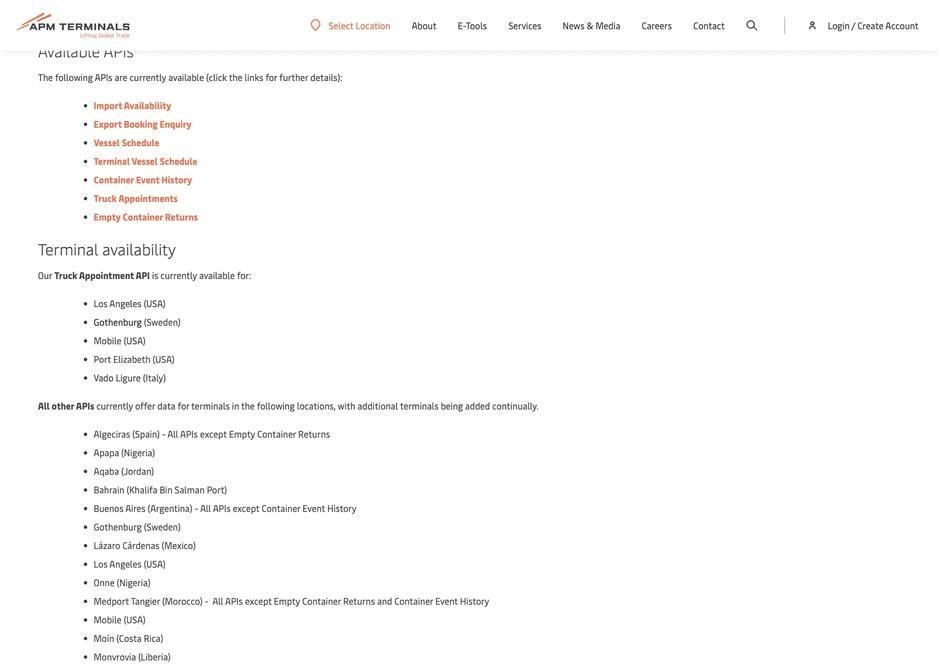 Task type: locate. For each thing, give the bounding box(es) containing it.
for right links
[[266, 71, 277, 83]]

1 horizontal spatial terminals
[[400, 400, 439, 412]]

careers
[[642, 19, 672, 32]]

0 horizontal spatial for
[[178, 400, 189, 412]]

export booking enquiry
[[94, 118, 192, 130]]

vado
[[94, 372, 114, 384]]

1 vertical spatial returns
[[298, 428, 330, 440]]

with
[[338, 400, 356, 412]]

(usa) up the '(italy)'
[[153, 353, 175, 365]]

for right data
[[178, 400, 189, 412]]

the left most
[[275, 13, 288, 25]]

aqaba (jordan)
[[94, 465, 156, 477]]

in up algeciras (spain) - all apis except empty container returns
[[232, 400, 239, 412]]

0 vertical spatial gothenburg
[[94, 316, 142, 328]]

contact
[[694, 19, 725, 32]]

about button
[[412, 0, 437, 51]]

1 vertical spatial (nigeria)
[[117, 577, 150, 589]]

los angeles (usa) up onne (nigeria)
[[94, 558, 166, 570]]

for
[[266, 71, 277, 83], [178, 400, 189, 412]]

truck down the container event history link
[[94, 192, 117, 205]]

in left e-
[[448, 13, 455, 25]]

2 vertical spatial except
[[245, 595, 272, 607]]

schedule
[[122, 136, 160, 149], [160, 155, 198, 167]]

news & media
[[563, 19, 621, 32]]

mobile (usa) down medport
[[94, 614, 146, 626]]

onne
[[94, 577, 115, 589]]

container event history link
[[94, 174, 192, 186]]

bahrain (khalifa bin salman port)
[[94, 484, 227, 496]]

0 vertical spatial terminal
[[94, 155, 130, 167]]

2 gothenburg (sweden) from the top
[[94, 521, 181, 533]]

(sweden) up port elizabeth (usa)
[[144, 316, 181, 328]]

0 horizontal spatial in
[[232, 400, 239, 412]]

the
[[38, 71, 53, 83]]

gothenburg (sweden) up port elizabeth (usa)
[[94, 316, 181, 328]]

2 (sweden) from the top
[[144, 521, 181, 533]]

terminal for terminal availability
[[38, 238, 98, 260]]

bahrain
[[94, 484, 124, 496]]

0 horizontal spatial following
[[55, 71, 93, 83]]

the following apis are currently available (click the links for further details):
[[38, 71, 342, 83]]

1 vertical spatial empty
[[229, 428, 255, 440]]

all left other
[[38, 400, 50, 412]]

(usa) down is
[[144, 297, 166, 310]]

los
[[94, 297, 108, 310], [94, 558, 108, 570]]

1 vertical spatial -
[[162, 428, 166, 440]]

currently right is
[[161, 269, 197, 282]]

event
[[136, 174, 160, 186], [303, 502, 325, 515], [436, 595, 458, 607]]

planning
[[134, 13, 169, 25]]

2 horizontal spatial history
[[460, 595, 489, 607]]

history
[[162, 174, 192, 186], [327, 502, 357, 515], [460, 595, 489, 607]]

export booking enquiry link
[[94, 118, 192, 130]]

select location button
[[311, 19, 391, 31]]

except for (morocco) -
[[245, 595, 272, 607]]

1 vertical spatial available
[[168, 71, 204, 83]]

1 vertical spatial currently
[[161, 269, 197, 282]]

terminals
[[191, 400, 230, 412], [400, 400, 439, 412]]

1 terminals from the left
[[191, 400, 230, 412]]

- right (spain)
[[162, 428, 166, 440]]

1 horizontal spatial history
[[327, 502, 357, 515]]

following down available
[[55, 71, 93, 83]]

0 vertical spatial (nigeria)
[[121, 447, 155, 459]]

1 vertical spatial los angeles (usa)
[[94, 558, 166, 570]]

1 vertical spatial terminal
[[38, 238, 98, 260]]

login / create account
[[828, 19, 919, 32]]

available left e-
[[410, 13, 445, 25]]

0 vertical spatial except
[[200, 428, 227, 440]]

0 vertical spatial vessel
[[94, 136, 120, 149]]

1 vertical spatial schedule
[[160, 155, 198, 167]]

0 vertical spatial currently
[[130, 71, 166, 83]]

los down appointment
[[94, 297, 108, 310]]

1 mobile (usa) from the top
[[94, 335, 146, 347]]

buenos
[[94, 502, 124, 515]]

2 horizontal spatial event
[[436, 595, 458, 607]]

truck
[[94, 192, 117, 205], [54, 269, 77, 282]]

schedule down booking
[[122, 136, 160, 149]]

gothenburg
[[94, 316, 142, 328], [94, 521, 142, 533]]

following left locations,
[[257, 400, 295, 412]]

schedule down enquiry
[[160, 155, 198, 167]]

1 gothenburg from the top
[[94, 316, 142, 328]]

angeles
[[110, 297, 142, 310], [110, 558, 142, 570]]

0 vertical spatial -
[[171, 13, 175, 25]]

vessel schedule link
[[94, 136, 160, 149]]

(nigeria) for apapa (nigeria)
[[121, 447, 155, 459]]

1 vertical spatial all
[[200, 502, 211, 515]]

0 vertical spatial schedule
[[122, 136, 160, 149]]

port
[[94, 353, 111, 365]]

(mexico)
[[162, 539, 196, 552]]

available left (click
[[168, 71, 204, 83]]

1 horizontal spatial empty
[[229, 428, 255, 440]]

account
[[886, 19, 919, 32]]

location
[[356, 19, 391, 31]]

empty container returns link
[[94, 211, 198, 223]]

select location
[[329, 19, 391, 31]]

monvrovia
[[94, 651, 136, 663]]

1 vertical spatial los
[[94, 558, 108, 570]]

gothenburg up elizabeth
[[94, 316, 142, 328]]

0 horizontal spatial all
[[38, 400, 50, 412]]

0 horizontal spatial empty
[[94, 211, 121, 223]]

1 vertical spatial mobile (usa)
[[94, 614, 146, 626]]

medport tangier (morocco) -  all apis except empty container returns and container event history
[[94, 595, 489, 607]]

1 vertical spatial event
[[303, 502, 325, 515]]

currently up algeciras
[[97, 400, 133, 412]]

login / create account link
[[807, 0, 919, 51]]

apis left are
[[95, 71, 113, 83]]

empty for (morocco) -
[[274, 595, 300, 607]]

(nigeria) up (jordan)
[[121, 447, 155, 459]]

1 vertical spatial history
[[327, 502, 357, 515]]

0 vertical spatial angeles
[[110, 297, 142, 310]]

currently right are
[[130, 71, 166, 83]]

1 mobile from the top
[[94, 335, 122, 347]]

1 horizontal spatial in
[[448, 13, 455, 25]]

terminal down vessel schedule link
[[94, 155, 130, 167]]

returns
[[165, 211, 198, 223], [298, 428, 330, 440], [343, 595, 375, 607]]

0 vertical spatial (sweden)
[[144, 316, 181, 328]]

terminal for terminal vessel schedule
[[94, 155, 130, 167]]

0 horizontal spatial -
[[162, 428, 166, 440]]

0 vertical spatial gothenburg (sweden)
[[94, 316, 181, 328]]

- right planning
[[171, 13, 175, 25]]

1 vertical spatial mobile
[[94, 614, 122, 626]]

news & media button
[[563, 0, 621, 51]]

mobile (usa) up elizabeth
[[94, 335, 146, 347]]

0 vertical spatial history
[[162, 174, 192, 186]]

available
[[410, 13, 445, 25], [168, 71, 204, 83], [199, 269, 235, 282]]

returns down locations,
[[298, 428, 330, 440]]

lázaro cárdenas (mexico)
[[94, 539, 196, 552]]

(nigeria) for onne (nigeria)
[[117, 577, 150, 589]]

import availability
[[94, 99, 171, 112]]

all down port)
[[200, 502, 211, 515]]

2 horizontal spatial -
[[195, 502, 198, 515]]

0 vertical spatial for
[[266, 71, 277, 83]]

(argentina)
[[148, 502, 192, 515]]

0 vertical spatial all
[[38, 400, 50, 412]]

in
[[448, 13, 455, 25], [232, 400, 239, 412]]

1 vertical spatial following
[[257, 400, 295, 412]]

2 horizontal spatial returns
[[343, 595, 375, 607]]

&
[[587, 19, 594, 32]]

algeciras
[[94, 428, 130, 440]]

apapa
[[94, 447, 119, 459]]

2 los angeles (usa) from the top
[[94, 558, 166, 570]]

(nigeria) up tangier
[[117, 577, 150, 589]]

(usa) up port elizabeth (usa)
[[124, 335, 146, 347]]

gothenburg down buenos
[[94, 521, 142, 533]]

1 vertical spatial gothenburg
[[94, 521, 142, 533]]

the left supply
[[457, 13, 470, 25]]

(nigeria)
[[121, 447, 155, 459], [117, 577, 150, 589]]

currently
[[130, 71, 166, 83], [161, 269, 197, 282], [97, 400, 133, 412]]

1 horizontal spatial event
[[303, 502, 325, 515]]

import availability link
[[94, 99, 171, 112]]

0 horizontal spatial terminals
[[191, 400, 230, 412]]

2 mobile from the top
[[94, 614, 122, 626]]

returns for -
[[298, 428, 330, 440]]

returns left and container
[[343, 595, 375, 607]]

2 vertical spatial empty
[[274, 595, 300, 607]]

0 vertical spatial los angeles (usa)
[[94, 297, 166, 310]]

terminal up our
[[38, 238, 98, 260]]

services
[[509, 19, 542, 32]]

1 horizontal spatial returns
[[298, 428, 330, 440]]

1 vertical spatial truck
[[54, 269, 77, 282]]

0 vertical spatial mobile (usa)
[[94, 335, 146, 347]]

vessel down the export
[[94, 136, 120, 149]]

gothenburg (sweden) down aires at the bottom left of page
[[94, 521, 181, 533]]

0 vertical spatial los
[[94, 297, 108, 310]]

terminal
[[94, 155, 130, 167], [38, 238, 98, 260]]

1 horizontal spatial vessel
[[132, 155, 158, 167]]

supply
[[472, 13, 499, 25]]

mobile down medport
[[94, 614, 122, 626]]

mobile
[[94, 335, 122, 347], [94, 614, 122, 626]]

aqaba
[[94, 465, 119, 477]]

terminals up algeciras (spain) - all apis except empty container returns
[[191, 400, 230, 412]]

0 vertical spatial returns
[[165, 211, 198, 223]]

0 horizontal spatial history
[[162, 174, 192, 186]]

truck right our
[[54, 269, 77, 282]]

angeles down api
[[110, 297, 142, 310]]

2 horizontal spatial empty
[[274, 595, 300, 607]]

1 horizontal spatial -
[[171, 13, 175, 25]]

vessel
[[94, 136, 120, 149], [132, 155, 158, 167]]

1 vertical spatial (sweden)
[[144, 521, 181, 533]]

all other apis currently offer data for terminals in the following locations, with additional terminals being added continually.
[[38, 400, 539, 412]]

returns down the appointments
[[165, 211, 198, 223]]

continually.
[[493, 400, 539, 412]]

(sweden)
[[144, 316, 181, 328], [144, 521, 181, 533]]

- down salman
[[195, 502, 198, 515]]

date
[[339, 13, 357, 25]]

0 vertical spatial mobile
[[94, 335, 122, 347]]

appointments
[[119, 192, 178, 205]]

1 (sweden) from the top
[[144, 316, 181, 328]]

offer
[[135, 400, 155, 412]]

los up onne
[[94, 558, 108, 570]]

monvrovia (liberia)
[[94, 651, 171, 663]]

1 horizontal spatial following
[[257, 400, 295, 412]]

vessel up the container event history link
[[132, 155, 158, 167]]

terminals left being
[[400, 400, 439, 412]]

mobile up port at the bottom of page
[[94, 335, 122, 347]]

available left for:
[[199, 269, 235, 282]]

lázaro
[[94, 539, 120, 552]]

1 vertical spatial for
[[178, 400, 189, 412]]

terminal vessel schedule link
[[94, 155, 198, 167]]

1 los from the top
[[94, 297, 108, 310]]

0 horizontal spatial event
[[136, 174, 160, 186]]

1 vertical spatial gothenburg (sweden)
[[94, 521, 181, 533]]

further
[[279, 71, 308, 83]]

improved planning - guarantees you're using the most up-to-date information available in the supply chain
[[94, 13, 523, 25]]

1 horizontal spatial truck
[[94, 192, 117, 205]]

1 gothenburg (sweden) from the top
[[94, 316, 181, 328]]

los angeles (usa) down api
[[94, 297, 166, 310]]

angeles up onne (nigeria)
[[110, 558, 142, 570]]

1 angeles from the top
[[110, 297, 142, 310]]

and container
[[377, 595, 433, 607]]

(sweden) down (argentina)
[[144, 521, 181, 533]]

1 vertical spatial angeles
[[110, 558, 142, 570]]

2 vertical spatial returns
[[343, 595, 375, 607]]

chain
[[501, 13, 523, 25]]



Task type: describe. For each thing, give the bounding box(es) containing it.
0 vertical spatial truck
[[94, 192, 117, 205]]

2 vertical spatial -
[[195, 502, 198, 515]]

buenos aires (argentina) - all apis except container event history
[[94, 502, 357, 515]]

(jordan)
[[121, 465, 154, 477]]

onne (nigeria)
[[94, 577, 150, 589]]

data
[[157, 400, 176, 412]]

(liberia)
[[138, 651, 171, 663]]

apis right other
[[76, 400, 94, 412]]

algeciras (spain) - all apis except empty container returns
[[94, 428, 330, 440]]

vado ligure (italy)
[[94, 372, 168, 384]]

(click
[[206, 71, 227, 83]]

empty for -
[[229, 428, 255, 440]]

ligure
[[116, 372, 141, 384]]

contact button
[[694, 0, 725, 51]]

(khalifa
[[127, 484, 157, 496]]

2 vertical spatial available
[[199, 269, 235, 282]]

(spain)
[[132, 428, 160, 440]]

enquiry
[[160, 118, 192, 130]]

information
[[360, 13, 407, 25]]

except for -
[[200, 428, 227, 440]]

import
[[94, 99, 122, 112]]

apis up are
[[104, 40, 134, 62]]

2 gothenburg from the top
[[94, 521, 142, 533]]

0 vertical spatial event
[[136, 174, 160, 186]]

you're
[[224, 13, 249, 25]]

available
[[38, 40, 100, 62]]

e-tools
[[458, 19, 487, 32]]

terminal availability
[[38, 238, 176, 260]]

rica)
[[144, 632, 163, 645]]

aires
[[125, 502, 146, 515]]

container event history
[[94, 174, 192, 186]]

1 los angeles (usa) from the top
[[94, 297, 166, 310]]

2 angeles from the top
[[110, 558, 142, 570]]

truck appointments link
[[94, 192, 178, 205]]

port)
[[207, 484, 227, 496]]

create
[[858, 19, 884, 32]]

medport
[[94, 595, 129, 607]]

the up algeciras (spain) - all apis except empty container returns
[[241, 400, 255, 412]]

booking
[[124, 118, 158, 130]]

returns for (morocco) -
[[343, 595, 375, 607]]

up-
[[313, 13, 327, 25]]

most
[[290, 13, 311, 25]]

media
[[596, 19, 621, 32]]

1 horizontal spatial for
[[266, 71, 277, 83]]

are
[[115, 71, 127, 83]]

1 vertical spatial vessel
[[132, 155, 158, 167]]

2 mobile (usa) from the top
[[94, 614, 146, 626]]

(usa) up (costa in the bottom of the page
[[124, 614, 146, 626]]

careers button
[[642, 0, 672, 51]]

to-
[[327, 13, 339, 25]]

the left links
[[229, 71, 243, 83]]

0 vertical spatial available
[[410, 13, 445, 25]]

- for planning
[[171, 13, 175, 25]]

other
[[52, 400, 74, 412]]

being
[[441, 400, 463, 412]]

0 horizontal spatial vessel
[[94, 136, 120, 149]]

2 vertical spatial event
[[436, 595, 458, 607]]

improved
[[94, 13, 132, 25]]

1 vertical spatial except
[[233, 502, 260, 515]]

select
[[329, 19, 354, 31]]

0 horizontal spatial returns
[[165, 211, 198, 223]]

is
[[152, 269, 158, 282]]

truck appointments
[[94, 192, 178, 205]]

bin
[[160, 484, 172, 496]]

details):
[[311, 71, 342, 83]]

for:
[[237, 269, 251, 282]]

apis right (spain)
[[180, 428, 198, 440]]

2 los from the top
[[94, 558, 108, 570]]

additional
[[358, 400, 398, 412]]

2 terminals from the left
[[400, 400, 439, 412]]

export
[[94, 118, 122, 130]]

0 horizontal spatial truck
[[54, 269, 77, 282]]

added
[[465, 400, 490, 412]]

(usa) down lázaro cárdenas (mexico) on the left
[[144, 558, 166, 570]]

e-
[[458, 19, 466, 32]]

terminal vessel schedule
[[94, 155, 198, 167]]

news
[[563, 19, 585, 32]]

2 vertical spatial history
[[460, 595, 489, 607]]

(italy)
[[143, 372, 166, 384]]

apapa (nigeria)
[[94, 447, 155, 459]]

our truck appointment api is currently available for:
[[38, 269, 251, 282]]

2 vertical spatial currently
[[97, 400, 133, 412]]

about
[[412, 19, 437, 32]]

0 vertical spatial in
[[448, 13, 455, 25]]

e-tools button
[[458, 0, 487, 51]]

our
[[38, 269, 52, 282]]

tools
[[466, 19, 487, 32]]

services button
[[509, 0, 542, 51]]

- for (spain)
[[162, 428, 166, 440]]

1 horizontal spatial all
[[200, 502, 211, 515]]

appointment
[[79, 269, 134, 282]]

apis right (morocco) -
[[225, 595, 243, 607]]

api
[[136, 269, 150, 282]]

1 vertical spatial in
[[232, 400, 239, 412]]

locations,
[[297, 400, 336, 412]]

0 vertical spatial empty
[[94, 211, 121, 223]]

/
[[852, 19, 856, 32]]

cárdenas
[[123, 539, 160, 552]]

apis down port)
[[213, 502, 231, 515]]

login
[[828, 19, 850, 32]]

tangier
[[131, 595, 160, 607]]

available apis
[[38, 40, 134, 62]]

0 vertical spatial following
[[55, 71, 93, 83]]



Task type: vqa. For each thing, say whether or not it's contained in the screenshot.
THE REMINDER
no



